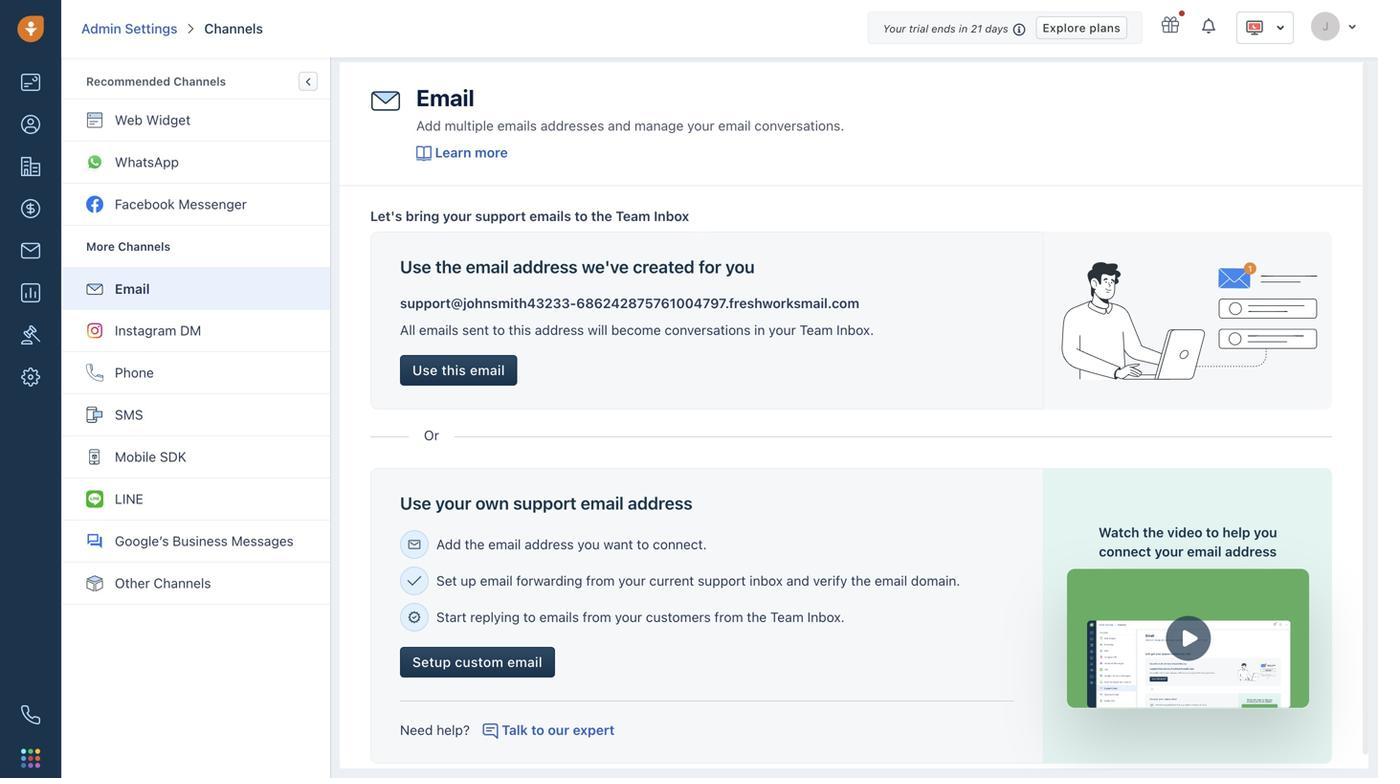 Task type: locate. For each thing, give the bounding box(es) containing it.
line
[[115, 491, 143, 507]]

properties image
[[21, 325, 40, 345]]

set
[[437, 573, 457, 589]]

channel icon image inside facebook messenger link
[[86, 196, 103, 213]]

in
[[959, 22, 968, 35], [754, 322, 765, 338]]

instagram
[[115, 323, 177, 338]]

0 vertical spatial and
[[608, 118, 631, 133]]

3 channel icon image from the top
[[86, 196, 103, 213]]

this
[[509, 322, 531, 338], [442, 362, 466, 378]]

icon image
[[407, 537, 422, 552], [407, 573, 422, 589], [407, 610, 422, 625]]

all
[[400, 322, 416, 338]]

1 vertical spatial icon image
[[407, 573, 422, 589]]

use down or
[[400, 493, 431, 513]]

0 vertical spatial channels
[[204, 21, 263, 36]]

0 vertical spatial support
[[475, 208, 526, 224]]

bell regular image
[[1202, 17, 1218, 35]]

and inside the 'email add multiple emails addresses and manage your email conversations.'
[[608, 118, 631, 133]]

1 vertical spatial add
[[437, 536, 461, 552]]

1 icon image from the top
[[407, 537, 422, 552]]

learn more
[[435, 144, 508, 160]]

use for use the email address we've created for you
[[400, 256, 431, 277]]

learn more image
[[416, 146, 432, 161]]

your down video
[[1155, 544, 1184, 559]]

from
[[586, 573, 615, 589], [583, 609, 611, 625], [715, 609, 743, 625]]

channels down google's business messages link in the bottom left of the page
[[154, 575, 211, 591]]

web widget
[[115, 112, 191, 128]]

dm
[[180, 323, 201, 338]]

channel icon image inside the web widget link
[[86, 112, 103, 129]]

1 horizontal spatial this
[[509, 322, 531, 338]]

1 vertical spatial email
[[115, 281, 150, 297]]

0 horizontal spatial in
[[754, 322, 765, 338]]

10 channel icon image from the top
[[86, 533, 103, 550]]

this down sent
[[442, 362, 466, 378]]

learn
[[435, 144, 471, 160]]

the down inbox
[[747, 609, 767, 625]]

watch
[[1099, 524, 1140, 540]]

the
[[591, 208, 612, 224], [436, 256, 462, 277], [1143, 524, 1164, 540], [465, 536, 485, 552], [851, 573, 871, 589], [747, 609, 767, 625]]

1 vertical spatial support
[[513, 493, 577, 513]]

1 vertical spatial use
[[413, 362, 438, 378]]

emails down forwarding
[[540, 609, 579, 625]]

talk to our expert
[[502, 722, 615, 738]]

2 icon image from the top
[[407, 573, 422, 589]]

watch the video to help you connect your email address
[[1099, 524, 1278, 559]]

1 horizontal spatial in
[[959, 22, 968, 35]]

2 vertical spatial icon image
[[407, 610, 422, 625]]

email left conversations.
[[718, 118, 751, 133]]

add up "set"
[[437, 536, 461, 552]]

support
[[475, 208, 526, 224], [513, 493, 577, 513], [698, 573, 746, 589]]

support for email
[[513, 493, 577, 513]]

address left will
[[535, 322, 584, 338]]

our
[[548, 722, 570, 738]]

ic_arrow_down image
[[1276, 21, 1286, 35]]

to inside button
[[531, 722, 545, 738]]

use
[[400, 256, 431, 277], [413, 362, 438, 378], [400, 493, 431, 513]]

9 channel icon image from the top
[[86, 491, 103, 508]]

6 channel icon image from the top
[[86, 364, 103, 381]]

address inside watch the video to help you connect your email address
[[1225, 544, 1277, 559]]

email up instagram
[[115, 281, 150, 297]]

support@johnsmith43233-
[[400, 295, 576, 311]]

help?
[[437, 722, 470, 738]]

11 channel icon image from the top
[[86, 575, 103, 592]]

use inside button
[[413, 362, 438, 378]]

0 horizontal spatial this
[[442, 362, 466, 378]]

21
[[971, 22, 982, 35]]

channel icon image inside google's business messages link
[[86, 533, 103, 550]]

8 channel icon image from the top
[[86, 448, 103, 466]]

5 channel icon image from the top
[[86, 322, 103, 339]]

channel icon image inside instagram dm "link"
[[86, 322, 103, 339]]

channel icon image
[[86, 112, 103, 129], [86, 154, 103, 171], [86, 196, 103, 213], [86, 280, 103, 298], [86, 322, 103, 339], [86, 364, 103, 381], [86, 406, 103, 424], [86, 448, 103, 466], [86, 491, 103, 508], [86, 533, 103, 550], [86, 575, 103, 592]]

channel icon image inside the mobile sdk link
[[86, 448, 103, 466]]

email left domain.
[[875, 573, 908, 589]]

7 channel icon image from the top
[[86, 406, 103, 424]]

the left video
[[1143, 524, 1164, 540]]

1 vertical spatial this
[[442, 362, 466, 378]]

the up support@johnsmith43233-
[[436, 256, 462, 277]]

your
[[687, 118, 715, 133], [443, 208, 472, 224], [769, 322, 796, 338], [436, 493, 472, 513], [1155, 544, 1184, 559], [619, 573, 646, 589], [615, 609, 642, 625]]

2 vertical spatial use
[[400, 493, 431, 513]]

email inside the 'email add multiple emails addresses and manage your email conversations.'
[[718, 118, 751, 133]]

connect.
[[653, 536, 707, 552]]

sms
[[115, 407, 143, 423]]

channel icon image inside whatsapp link
[[86, 154, 103, 171]]

your left own
[[436, 493, 472, 513]]

ic_info_icon image
[[1013, 22, 1027, 37]]

email
[[416, 84, 474, 111], [115, 281, 150, 297]]

you right the help
[[1254, 524, 1278, 540]]

support up 'add the email address you want to connect.'
[[513, 493, 577, 513]]

and right inbox
[[787, 573, 810, 589]]

0 vertical spatial email
[[416, 84, 474, 111]]

in left 21
[[959, 22, 968, 35]]

other channels
[[115, 575, 211, 591]]

emails up use the email address we've created for you
[[529, 208, 571, 224]]

use down the all
[[413, 362, 438, 378]]

and
[[608, 118, 631, 133], [787, 573, 810, 589]]

email up multiple
[[416, 84, 474, 111]]

0 horizontal spatial and
[[608, 118, 631, 133]]

video
[[1168, 524, 1203, 540]]

1 vertical spatial in
[[754, 322, 765, 338]]

web
[[115, 112, 143, 128]]

you left want
[[578, 536, 600, 552]]

your up start replying to emails from your customers from the team inbox.
[[619, 573, 646, 589]]

need
[[400, 722, 433, 738]]

add
[[416, 118, 441, 133], [437, 536, 461, 552]]

icon image for add
[[407, 537, 422, 552]]

bring
[[406, 208, 440, 224]]

your right manage in the left top of the page
[[687, 118, 715, 133]]

you right for
[[726, 256, 755, 277]]

emails up more
[[497, 118, 537, 133]]

days
[[985, 22, 1009, 35]]

from for emails
[[583, 609, 611, 625]]

channel icon image inside the line link
[[86, 491, 103, 508]]

to left our
[[531, 722, 545, 738]]

1 vertical spatial channels
[[174, 75, 226, 88]]

line link
[[62, 479, 330, 521]]

channel icon image inside other channels link
[[86, 575, 103, 592]]

0 vertical spatial use
[[400, 256, 431, 277]]

channel icon image inside sms link
[[86, 406, 103, 424]]

2 horizontal spatial you
[[1254, 524, 1278, 540]]

this down support@johnsmith43233-
[[509, 322, 531, 338]]

channel icon image inside email link
[[86, 280, 103, 298]]

messages
[[231, 533, 294, 549]]

email down video
[[1187, 544, 1222, 559]]

your
[[883, 22, 906, 35]]

add up learn more icon
[[416, 118, 441, 133]]

support left inbox
[[698, 573, 746, 589]]

use down bring
[[400, 256, 431, 277]]

explore plans
[[1043, 21, 1121, 34]]

1 vertical spatial and
[[787, 573, 810, 589]]

email
[[718, 118, 751, 133], [466, 256, 509, 277], [470, 362, 505, 378], [581, 493, 624, 513], [488, 536, 521, 552], [1187, 544, 1222, 559], [480, 573, 513, 589], [875, 573, 908, 589], [507, 654, 543, 670]]

1 channel icon image from the top
[[86, 112, 103, 129]]

email link
[[62, 268, 330, 310]]

icon image for set
[[407, 573, 422, 589]]

admin settings link
[[81, 19, 177, 38]]

0 vertical spatial this
[[509, 322, 531, 338]]

3 icon image from the top
[[407, 610, 422, 625]]

email inside the 'email add multiple emails addresses and manage your email conversations.'
[[416, 84, 474, 111]]

to right want
[[637, 536, 649, 552]]

2 vertical spatial support
[[698, 573, 746, 589]]

address down the help
[[1225, 544, 1277, 559]]

setup custom email
[[413, 654, 543, 670]]

support down more
[[475, 208, 526, 224]]

explore plans button
[[1036, 16, 1128, 39]]

email for email
[[115, 281, 150, 297]]

channels for other channels
[[154, 575, 211, 591]]

to left the help
[[1206, 524, 1219, 540]]

1 horizontal spatial email
[[416, 84, 474, 111]]

other
[[115, 575, 150, 591]]

the inside watch the video to help you connect your email address
[[1143, 524, 1164, 540]]

inbox.
[[837, 322, 874, 338], [808, 609, 845, 625]]

in down 686242875761004797.freshworksmail.com
[[754, 322, 765, 338]]

and left manage in the left top of the page
[[608, 118, 631, 133]]

0 vertical spatial icon image
[[407, 537, 422, 552]]

channels up the web widget link
[[174, 75, 226, 88]]

0 vertical spatial add
[[416, 118, 441, 133]]

domain.
[[911, 573, 960, 589]]

channels right "settings"
[[204, 21, 263, 36]]

explore
[[1043, 21, 1086, 34]]

conversations
[[665, 322, 751, 338]]

address
[[513, 256, 578, 277], [535, 322, 584, 338], [628, 493, 693, 513], [525, 536, 574, 552], [1225, 544, 1277, 559]]

channel icon image for other channels
[[86, 575, 103, 592]]

facebook messenger
[[115, 196, 247, 212]]

email icon image
[[370, 85, 401, 116]]

email up support@johnsmith43233-
[[466, 256, 509, 277]]

2 vertical spatial channels
[[154, 575, 211, 591]]

emails
[[497, 118, 537, 133], [529, 208, 571, 224], [419, 322, 459, 338], [540, 609, 579, 625]]

replying
[[470, 609, 520, 625]]

use this email button
[[400, 355, 518, 386]]

4 channel icon image from the top
[[86, 280, 103, 298]]

channel icon image inside "phone" link
[[86, 364, 103, 381]]

forwarding
[[516, 573, 583, 589]]

2 channel icon image from the top
[[86, 154, 103, 171]]

email down sent
[[470, 362, 505, 378]]

admin settings
[[81, 21, 177, 36]]

to
[[575, 208, 588, 224], [493, 322, 505, 338], [1206, 524, 1219, 540], [637, 536, 649, 552], [523, 609, 536, 625], [531, 722, 545, 738]]

recommended channels
[[86, 75, 226, 88]]

more
[[475, 144, 508, 160]]

the right verify
[[851, 573, 871, 589]]

use this email
[[413, 362, 505, 378]]

messenger
[[178, 196, 247, 212]]

mobile sdk link
[[62, 437, 330, 479]]

0 horizontal spatial email
[[115, 281, 150, 297]]



Task type: vqa. For each thing, say whether or not it's contained in the screenshot.
TASKS
no



Task type: describe. For each thing, give the bounding box(es) containing it.
to right replying
[[523, 609, 536, 625]]

current
[[649, 573, 694, 589]]

talk
[[502, 722, 528, 738]]

other channels link
[[62, 563, 330, 605]]

google's business messages
[[115, 533, 294, 549]]

whatsapp link
[[62, 142, 330, 184]]

email add multiple emails addresses and manage your email conversations.
[[416, 84, 845, 133]]

widget
[[146, 112, 191, 128]]

1 horizontal spatial and
[[787, 573, 810, 589]]

your inside the 'email add multiple emails addresses and manage your email conversations.'
[[687, 118, 715, 133]]

this inside use this email button
[[442, 362, 466, 378]]

channel icon image for phone
[[86, 364, 103, 381]]

trial
[[909, 22, 929, 35]]

the up up
[[465, 536, 485, 552]]

channel icon image for sms
[[86, 406, 103, 424]]

up
[[461, 573, 476, 589]]

let's
[[370, 208, 402, 224]]

become
[[611, 322, 661, 338]]

email up want
[[581, 493, 624, 513]]

0 vertical spatial inbox.
[[837, 322, 874, 338]]

created
[[633, 256, 695, 277]]

manage
[[635, 118, 684, 133]]

add inside the 'email add multiple emails addresses and manage your email conversations.'
[[416, 118, 441, 133]]

sent
[[462, 322, 489, 338]]

settings
[[125, 21, 177, 36]]

icon image for start
[[407, 610, 422, 625]]

emails right the all
[[419, 322, 459, 338]]

addresses
[[541, 118, 604, 133]]

address down let's bring your support emails to the team inbox
[[513, 256, 578, 277]]

2 vertical spatial team
[[771, 609, 804, 625]]

channels for recommended channels
[[174, 75, 226, 88]]

1 horizontal spatial you
[[726, 256, 755, 277]]

support for emails
[[475, 208, 526, 224]]

use the email address we've created for you
[[400, 256, 755, 277]]

686242875761004797.freshworksmail.com
[[576, 295, 860, 311]]

set up email forwarding from your current support inbox and verify the email domain.
[[437, 573, 960, 589]]

phone element
[[11, 696, 50, 734]]

want
[[604, 536, 633, 552]]

channel icon image for line
[[86, 491, 103, 508]]

0 vertical spatial team
[[616, 208, 651, 224]]

facebook messenger link
[[62, 184, 330, 226]]

from for forwarding
[[586, 573, 615, 589]]

help
[[1223, 524, 1251, 540]]

email right up
[[480, 573, 513, 589]]

email inside watch the video to help you connect your email address
[[1187, 544, 1222, 559]]

your inside watch the video to help you connect your email address
[[1155, 544, 1184, 559]]

own
[[476, 493, 509, 513]]

channel icon image for facebook messenger
[[86, 196, 103, 213]]

setup custom email button
[[400, 647, 555, 678]]

ends
[[932, 22, 956, 35]]

channel icon image for whatsapp
[[86, 154, 103, 171]]

conversations.
[[755, 118, 845, 133]]

channel icon image for instagram dm
[[86, 322, 103, 339]]

for
[[699, 256, 722, 277]]

channel icon image for mobile sdk
[[86, 448, 103, 466]]

phone link
[[62, 352, 330, 394]]

admin
[[81, 21, 121, 36]]

angle left image
[[306, 75, 311, 88]]

connect
[[1099, 544, 1152, 559]]

will
[[588, 322, 608, 338]]

to up use the email address we've created for you
[[575, 208, 588, 224]]

email down own
[[488, 536, 521, 552]]

customers
[[646, 609, 711, 625]]

mobile sdk
[[115, 449, 187, 465]]

ic_arrow_down image
[[1348, 21, 1357, 32]]

instagram dm
[[115, 323, 201, 338]]

talk to our expert button
[[483, 722, 615, 739]]

email right custom
[[507, 654, 543, 670]]

your trial ends in 21 days
[[883, 22, 1009, 35]]

the up 'we've'
[[591, 208, 612, 224]]

setup
[[413, 654, 451, 670]]

use for use this email
[[413, 362, 438, 378]]

use your own support email address
[[400, 493, 693, 513]]

0 horizontal spatial you
[[578, 536, 600, 552]]

multiple
[[445, 118, 494, 133]]

chat icon image
[[483, 724, 498, 739]]

0 vertical spatial in
[[959, 22, 968, 35]]

verify
[[813, 573, 848, 589]]

all emails sent to this address will become conversations in your team inbox.
[[400, 322, 874, 338]]

freshworks switcher image
[[21, 749, 40, 768]]

recommended
[[86, 75, 170, 88]]

email for email add multiple emails addresses and manage your email conversations.
[[416, 84, 474, 111]]

phone image
[[21, 705, 40, 725]]

phone
[[115, 365, 154, 381]]

inbox
[[654, 208, 689, 224]]

plans
[[1090, 21, 1121, 34]]

you inside watch the video to help you connect your email address
[[1254, 524, 1278, 540]]

instagram dm link
[[62, 310, 330, 352]]

missing translation "unavailable" for locale "en-us" image
[[1245, 18, 1265, 37]]

google's
[[115, 533, 169, 549]]

channel icon image for web widget
[[86, 112, 103, 129]]

sms link
[[62, 394, 330, 437]]

your right bring
[[443, 208, 472, 224]]

banner image image
[[1047, 250, 1330, 391]]

expert
[[573, 722, 615, 738]]

use for use your own support email address
[[400, 493, 431, 513]]

whatsapp
[[115, 154, 179, 170]]

we've
[[582, 256, 629, 277]]

inbox
[[750, 573, 783, 589]]

facebook
[[115, 196, 175, 212]]

1 vertical spatial team
[[800, 322, 833, 338]]

your left customers
[[615, 609, 642, 625]]

emails inside the 'email add multiple emails addresses and manage your email conversations.'
[[497, 118, 537, 133]]

web widget link
[[62, 100, 330, 142]]

need help?
[[400, 722, 470, 738]]

learn more link
[[416, 143, 508, 162]]

sdk
[[160, 449, 187, 465]]

address up forwarding
[[525, 536, 574, 552]]

support@johnsmith43233-686242875761004797.freshworksmail.com
[[400, 295, 860, 311]]

google's business messages link
[[62, 521, 330, 563]]

or
[[424, 427, 439, 443]]

to inside watch the video to help you connect your email address
[[1206, 524, 1219, 540]]

your down 686242875761004797.freshworksmail.com
[[769, 322, 796, 338]]

let's bring your support emails to the team inbox
[[370, 208, 689, 224]]

channel icon image for google's business messages
[[86, 533, 103, 550]]

custom
[[455, 654, 504, 670]]

address up connect.
[[628, 493, 693, 513]]

start
[[437, 609, 467, 625]]

add the email address you want to connect.
[[437, 536, 707, 552]]

to right sent
[[493, 322, 505, 338]]

1 vertical spatial inbox.
[[808, 609, 845, 625]]

channel icon image for email
[[86, 280, 103, 298]]



